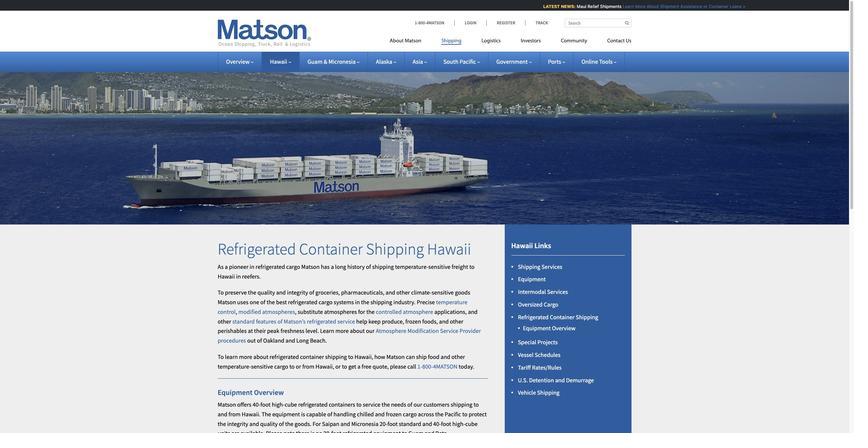 Task type: locate. For each thing, give the bounding box(es) containing it.
about inside 'to learn more about refrigerated container shipping to hawaii, how matson can ship food and other temperature-sensitive cargo to or from hawaii, or to get a free quote, please call'
[[254, 353, 269, 361]]

0 horizontal spatial more
[[239, 353, 252, 361]]

temperature- up climate-
[[395, 263, 429, 271]]

atmosphere
[[376, 327, 407, 335]]

of
[[366, 263, 371, 271], [310, 289, 315, 297], [261, 299, 266, 306], [278, 318, 283, 325], [257, 337, 262, 345], [408, 401, 413, 409], [328, 411, 333, 418], [279, 420, 284, 428]]

contact
[[608, 38, 625, 44]]

0 vertical spatial from
[[303, 363, 315, 371]]

cargo down groceries,
[[319, 299, 333, 306]]

shipping services
[[518, 263, 563, 271]]

1 vertical spatial 4matson
[[434, 363, 458, 371]]

guam left the & at the top of the page
[[308, 58, 323, 65]]

links
[[535, 241, 552, 250]]

refrigerated inside hawaii links section
[[518, 313, 549, 321]]

or left "get"
[[336, 363, 341, 371]]

1-800-4matson link
[[415, 20, 455, 26], [418, 363, 458, 371]]

the
[[248, 289, 257, 297], [267, 299, 275, 306], [361, 299, 370, 306], [367, 308, 375, 316], [382, 401, 390, 409], [436, 411, 444, 418], [218, 420, 226, 428], [285, 420, 294, 428]]

goods
[[455, 289, 471, 297]]

temperature control
[[218, 299, 468, 316]]

1 vertical spatial our
[[414, 401, 423, 409]]

1 horizontal spatial refrigerated
[[518, 313, 549, 321]]

history
[[348, 263, 365, 271]]

track link
[[526, 20, 549, 26]]

a
[[225, 263, 228, 271], [331, 263, 334, 271], [358, 363, 361, 371]]

of up peak
[[278, 318, 283, 325]]

to for to learn more about refrigerated container shipping to hawaii, how matson can ship food and other temperature-sensitive cargo to or from hawaii, or to get a free quote, please call
[[218, 353, 224, 361]]

1 horizontal spatial atmospheres
[[324, 308, 357, 316]]

0 vertical spatial integrity
[[287, 289, 308, 297]]

0 vertical spatial more
[[336, 327, 349, 335]]

learn up beach.
[[320, 327, 335, 335]]

shipment
[[659, 4, 678, 9]]

2 vertical spatial sensitive
[[251, 363, 273, 371]]

cargo down out of oakland and long beach.
[[275, 363, 288, 371]]

1 horizontal spatial frozen
[[406, 318, 422, 325]]

integrity inside to preserve the quality and integrity of groceries, pharmaceuticals, and other climate-sensitive goods matson uses one of the best refrigerated cargo systems in the shipping industry. precise
[[287, 289, 308, 297]]

guam
[[308, 58, 323, 65], [409, 430, 424, 433]]

about matson link
[[390, 35, 432, 49]]

1 vertical spatial in
[[236, 273, 241, 280]]

800- down food
[[423, 363, 434, 371]]

hawaii links
[[512, 241, 552, 250]]

investors link
[[511, 35, 551, 49]]

sensitive left freight in the right of the page
[[429, 263, 451, 271]]

cargo left "has"
[[286, 263, 300, 271]]

about
[[646, 4, 658, 9], [390, 38, 404, 44]]

0 horizontal spatial service
[[338, 318, 355, 325]]

container up "has"
[[299, 239, 363, 259]]

temperature-
[[395, 263, 429, 271], [218, 363, 251, 371]]

top menu navigation
[[390, 35, 632, 49]]

and up available. at bottom
[[250, 420, 259, 428]]

to
[[218, 289, 224, 297], [218, 353, 224, 361]]

hawaii down 'as'
[[218, 273, 235, 280]]

tariff rates/rules link
[[518, 364, 562, 372]]

other down the control
[[218, 318, 231, 325]]

1 horizontal spatial is
[[311, 430, 315, 433]]

and down rates/rules
[[556, 377, 565, 384]]

quote,
[[373, 363, 389, 371]]

services up cargo
[[548, 288, 569, 296]]

0 vertical spatial frozen
[[406, 318, 422, 325]]

learn inside help keep produce, frozen foods, and other perishables at their peak freshness level. learn more about our
[[320, 327, 335, 335]]

1 vertical spatial cube
[[466, 420, 478, 428]]

1 vertical spatial to
[[218, 353, 224, 361]]

applications,
[[435, 308, 467, 316]]

hawaii, up free
[[355, 353, 374, 361]]

0 vertical spatial hawaii,
[[355, 353, 374, 361]]

micronesia right the & at the top of the page
[[329, 58, 356, 65]]

overview inside hawaii links section
[[552, 325, 576, 332]]

0 vertical spatial temperature-
[[395, 263, 429, 271]]

tariff rates/rules
[[518, 364, 562, 372]]

40- up hawaii.
[[253, 401, 261, 409]]

container for refrigerated container shipping
[[550, 313, 575, 321]]

learn left "more"
[[622, 4, 633, 9]]

0 horizontal spatial hawaii,
[[316, 363, 335, 371]]

0 vertical spatial 1-800-4matson link
[[415, 20, 455, 26]]

0 horizontal spatial temperature-
[[218, 363, 251, 371]]

0 vertical spatial 800-
[[419, 20, 427, 26]]

login
[[465, 20, 477, 26]]

2 vertical spatial container
[[550, 313, 575, 321]]

equipment down chilled
[[374, 430, 401, 433]]

and inside applications, and other
[[468, 308, 478, 316]]

800- for 1-800-4matson
[[419, 20, 427, 26]]

search image
[[626, 21, 630, 25]]

1- up about matson link
[[415, 20, 419, 26]]

protect
[[469, 411, 487, 418]]

in up reefers.
[[250, 263, 255, 271]]

matson inside top menu navigation
[[405, 38, 422, 44]]

of left groceries,
[[310, 289, 315, 297]]

hawaii, down 'container'
[[316, 363, 335, 371]]

the up one in the bottom left of the page
[[248, 289, 257, 297]]

standard down across
[[399, 420, 422, 428]]

2 to from the top
[[218, 353, 224, 361]]

to down out of oakland and long beach.
[[290, 363, 295, 371]]

matson inside 'to learn more about refrigerated container shipping to hawaii, how matson can ship food and other temperature-sensitive cargo to or from hawaii, or to get a free quote, please call'
[[387, 353, 405, 361]]

as a pioneer in refrigerated cargo matson has a long history of shipping temperature-sensitive freight to hawaii in reefers.
[[218, 263, 475, 280]]

4matson for 1-800-4matson today.
[[434, 363, 458, 371]]

equipment link
[[518, 276, 546, 283]]

from inside 'to learn more about refrigerated container shipping to hawaii, how matson can ship food and other temperature-sensitive cargo to or from hawaii, or to get a free quote, please call'
[[303, 363, 315, 371]]

south pacific
[[444, 58, 476, 65]]

, left modified
[[236, 308, 237, 316]]

0 horizontal spatial in
[[236, 273, 241, 280]]

vessel schedules link
[[518, 351, 561, 359]]

matson up the control
[[218, 299, 236, 306]]

1 vertical spatial learn
[[320, 327, 335, 335]]

tariff
[[518, 364, 531, 372]]

refrigerated inside 'to learn more about refrigerated container shipping to hawaii, how matson can ship food and other temperature-sensitive cargo to or from hawaii, or to get a free quote, please call'
[[270, 353, 299, 361]]

1 vertical spatial 1-
[[418, 363, 423, 371]]

our inside help keep produce, frozen foods, and other perishables at their peak freshness level. learn more about our
[[366, 327, 375, 335]]

matson up asia
[[405, 38, 422, 44]]

None search field
[[565, 19, 632, 27]]

1 vertical spatial overview
[[552, 325, 576, 332]]

1 vertical spatial about
[[390, 38, 404, 44]]

1 horizontal spatial more
[[336, 327, 349, 335]]

container
[[708, 4, 728, 9], [299, 239, 363, 259], [550, 313, 575, 321]]

0 vertical spatial overview
[[226, 58, 250, 65]]

foot down needs
[[388, 420, 398, 428]]

1 vertical spatial guam
[[409, 430, 424, 433]]

overview link
[[226, 58, 254, 65]]

sensitive up 'temperature'
[[432, 289, 454, 297]]

pacific right the south
[[460, 58, 476, 65]]

available.
[[241, 430, 265, 433]]

1 horizontal spatial temperature-
[[395, 263, 429, 271]]

tools
[[600, 58, 613, 65]]

intermodal
[[518, 288, 546, 296]]

4matson for 1-800-4matson
[[427, 20, 445, 26]]

shipments
[[599, 4, 621, 9]]

1 vertical spatial temperature-
[[218, 363, 251, 371]]

other inside 'to learn more about refrigerated container shipping to hawaii, how matson can ship food and other temperature-sensitive cargo to or from hawaii, or to get a free quote, please call'
[[452, 353, 465, 361]]

refrigerated
[[256, 263, 285, 271], [288, 299, 318, 306], [307, 318, 337, 325], [270, 353, 299, 361], [299, 401, 328, 409], [343, 430, 372, 433]]

refrigerated up 'level.'
[[307, 318, 337, 325]]

oversized cargo link
[[518, 301, 559, 309]]

about matson
[[390, 38, 422, 44]]

special projects
[[518, 339, 558, 346]]

0 vertical spatial 1-
[[415, 20, 419, 26]]

help keep produce, frozen foods, and other perishables at their peak freshness level. learn more about our
[[218, 318, 464, 335]]

2 horizontal spatial a
[[358, 363, 361, 371]]

goods.
[[295, 420, 312, 428]]

1 vertical spatial refrigerated
[[518, 313, 549, 321]]

about
[[350, 327, 365, 335], [254, 353, 269, 361]]

long
[[297, 337, 309, 345]]

quality
[[258, 289, 275, 297], [261, 420, 278, 428]]

1-800-4matson today.
[[418, 363, 475, 371]]

0 vertical spatial 4matson
[[427, 20, 445, 26]]

1 horizontal spatial from
[[303, 363, 315, 371]]

a inside 'to learn more about refrigerated container shipping to hawaii, how matson can ship food and other temperature-sensitive cargo to or from hawaii, or to get a free quote, please call'
[[358, 363, 361, 371]]

2 horizontal spatial or
[[703, 4, 707, 9]]

and up "industry."
[[386, 289, 396, 297]]

cube up goods.
[[285, 401, 297, 409]]

shipping inside matson offers 40-foot high-cube refrigerated containers to service the needs of our customers shipping to and from hawaii. the equipment is capable of handling chilled and frozen cargo across the pacific to protect the integrity and quality of the goods. for saipan and micronesia 20-foot standard and 40-foot high-cube units are available. please note there is no 20-foot refrigerated equipment to guam and rota.
[[451, 401, 473, 409]]

pacific down customers
[[445, 411, 462, 418]]

1 vertical spatial about
[[254, 353, 269, 361]]

shipping inside top menu navigation
[[442, 38, 462, 44]]

1 horizontal spatial about
[[350, 327, 365, 335]]

matson left "has"
[[302, 263, 320, 271]]

containers
[[329, 401, 356, 409]]

and
[[276, 289, 286, 297], [386, 289, 396, 297], [468, 308, 478, 316], [439, 318, 449, 325], [286, 337, 295, 345], [441, 353, 451, 361], [556, 377, 565, 384], [218, 411, 228, 418], [375, 411, 385, 418], [250, 420, 259, 428], [341, 420, 350, 428], [423, 420, 432, 428], [425, 430, 435, 433]]

container inside hawaii links section
[[550, 313, 575, 321]]

1-800-4matson
[[415, 20, 445, 26]]

2 vertical spatial in
[[355, 299, 360, 306]]

service
[[338, 318, 355, 325], [363, 401, 381, 409]]

and down across
[[423, 420, 432, 428]]

4matson
[[427, 20, 445, 26], [434, 363, 458, 371]]

of inside as a pioneer in refrigerated cargo matson has a long history of shipping temperature-sensitive freight to hawaii in reefers.
[[366, 263, 371, 271]]

u.s. detention and demurrage
[[518, 377, 595, 384]]

to inside 'to learn more about refrigerated container shipping to hawaii, how matson can ship food and other temperature-sensitive cargo to or from hawaii, or to get a free quote, please call'
[[218, 353, 224, 361]]

1 horizontal spatial ,
[[295, 308, 297, 316]]

1 to from the top
[[218, 289, 224, 297]]

1 vertical spatial is
[[311, 430, 315, 433]]

refrigerated down chilled
[[343, 430, 372, 433]]

is left no
[[311, 430, 315, 433]]

frozen inside help keep produce, frozen foods, and other perishables at their peak freshness level. learn more about our
[[406, 318, 422, 325]]

the up units
[[218, 420, 226, 428]]

4matson up shipping link
[[427, 20, 445, 26]]

2 , from the left
[[295, 308, 297, 316]]

shipping inside to preserve the quality and integrity of groceries, pharmaceuticals, and other climate-sensitive goods matson uses one of the best refrigerated cargo systems in the shipping industry. precise
[[371, 299, 393, 306]]

0 vertical spatial learn
[[622, 4, 633, 9]]

1 vertical spatial 20-
[[324, 430, 332, 433]]

1 horizontal spatial a
[[331, 263, 334, 271]]

latest
[[542, 4, 559, 9]]

0 horizontal spatial high-
[[272, 401, 285, 409]]

&
[[324, 58, 328, 65]]

0 horizontal spatial our
[[366, 327, 375, 335]]

1-800-4matson link down food
[[418, 363, 458, 371]]

best
[[276, 299, 287, 306]]

please
[[390, 363, 407, 371]]

temperature- down learn
[[218, 363, 251, 371]]

0 vertical spatial our
[[366, 327, 375, 335]]

1 vertical spatial integrity
[[227, 420, 248, 428]]

shipping up controlled on the left bottom
[[371, 299, 393, 306]]

vehicle
[[518, 389, 536, 397]]

1 vertical spatial hawaii,
[[316, 363, 335, 371]]

online tools link
[[582, 58, 617, 65]]

the left needs
[[382, 401, 390, 409]]

matson offers 40-foot high-cube refrigerated containers to service the needs of our customers shipping to and from hawaii. the equipment is capable of handling chilled and frozen cargo across the pacific to protect the integrity and quality of the goods. for saipan and micronesia 20-foot standard and 40-foot high-cube units are available. please note there is no 20-foot refrigerated equipment to guam and rota.
[[218, 401, 487, 433]]

integrity up are
[[227, 420, 248, 428]]

0 vertical spatial standard
[[233, 318, 255, 325]]

a right "get"
[[358, 363, 361, 371]]

equipment up the offers
[[218, 388, 253, 397]]

refrigerated down out of oakland and long beach.
[[270, 353, 299, 361]]

40-
[[253, 401, 261, 409], [434, 420, 442, 428]]

to left learn
[[218, 353, 224, 361]]

other inside applications, and other
[[218, 318, 231, 325]]

shipping inside as a pioneer in refrigerated cargo matson has a long history of shipping temperature-sensitive freight to hawaii in reefers.
[[373, 263, 394, 271]]

atmospheres down best
[[262, 308, 295, 316]]

of right history
[[366, 263, 371, 271]]

and up service
[[439, 318, 449, 325]]

preserve
[[225, 289, 247, 297]]

services for intermodal services
[[548, 288, 569, 296]]

1 horizontal spatial guam
[[409, 430, 424, 433]]

or down 'container'
[[296, 363, 301, 371]]

1 vertical spatial more
[[239, 353, 252, 361]]

1 vertical spatial standard
[[399, 420, 422, 428]]

1 vertical spatial services
[[548, 288, 569, 296]]

0 horizontal spatial ,
[[236, 308, 237, 316]]

0 vertical spatial 40-
[[253, 401, 261, 409]]

, up matson's
[[295, 308, 297, 316]]

loans
[[729, 4, 741, 9]]

Search search field
[[565, 19, 632, 27]]

1 vertical spatial quality
[[261, 420, 278, 428]]

frozen down needs
[[386, 411, 402, 418]]

matson up please
[[387, 353, 405, 361]]

0 horizontal spatial 40-
[[253, 401, 261, 409]]

0 horizontal spatial learn
[[320, 327, 335, 335]]

4matson down food
[[434, 363, 458, 371]]

refrigerated up pioneer
[[218, 239, 296, 259]]

get
[[349, 363, 357, 371]]

0 vertical spatial quality
[[258, 289, 275, 297]]

units
[[218, 430, 230, 433]]

0 horizontal spatial standard
[[233, 318, 255, 325]]

0 vertical spatial container
[[708, 4, 728, 9]]

in inside to preserve the quality and integrity of groceries, pharmaceuticals, and other climate-sensitive goods matson uses one of the best refrigerated cargo systems in the shipping industry. precise
[[355, 299, 360, 306]]

standard
[[233, 318, 255, 325], [399, 420, 422, 428]]

refrigerated for refrigerated container shipping hawaii
[[218, 239, 296, 259]]

1- right call
[[418, 363, 423, 371]]

our down keep at the bottom of page
[[366, 327, 375, 335]]

0 vertical spatial services
[[542, 263, 563, 271]]

0 horizontal spatial equipment overview
[[218, 388, 284, 397]]

or right the assistance
[[703, 4, 707, 9]]

1 vertical spatial container
[[299, 239, 363, 259]]

shipping
[[373, 263, 394, 271], [371, 299, 393, 306], [326, 353, 347, 361], [451, 401, 473, 409]]

hawaii links section
[[497, 225, 640, 433]]

from inside matson offers 40-foot high-cube refrigerated containers to service the needs of our customers shipping to and from hawaii. the equipment is capable of handling chilled and frozen cargo across the pacific to protect the integrity and quality of the goods. for saipan and micronesia 20-foot standard and 40-foot high-cube units are available. please note there is no 20-foot refrigerated equipment to guam and rota.
[[229, 411, 241, 418]]

refrigerated down oversized
[[518, 313, 549, 321]]

0 horizontal spatial guam
[[308, 58, 323, 65]]

2 atmospheres from the left
[[324, 308, 357, 316]]

equipment up note
[[273, 411, 300, 418]]

features
[[256, 318, 277, 325]]

matson inside as a pioneer in refrigerated cargo matson has a long history of shipping temperature-sensitive freight to hawaii in reefers.
[[302, 263, 320, 271]]

0 horizontal spatial about
[[254, 353, 269, 361]]

there
[[296, 430, 310, 433]]

refrigerated up capable
[[299, 401, 328, 409]]

0 vertical spatial equipment overview
[[523, 325, 576, 332]]

integrity
[[287, 289, 308, 297], [227, 420, 248, 428]]

refrigerated
[[218, 239, 296, 259], [518, 313, 549, 321]]

more inside help keep produce, frozen foods, and other perishables at their peak freshness level. learn more about our
[[336, 327, 349, 335]]

more right learn
[[239, 353, 252, 361]]

sensitive inside as a pioneer in refrigerated cargo matson has a long history of shipping temperature-sensitive freight to hawaii in reefers.
[[429, 263, 451, 271]]

out of oakland and long beach.
[[246, 337, 327, 345]]

more down applications, and other
[[336, 327, 349, 335]]

service up atmosphere modification service provider procedures link
[[338, 318, 355, 325]]

atmosphere
[[403, 308, 434, 316]]

0 vertical spatial equipment
[[273, 411, 300, 418]]

beach.
[[310, 337, 327, 345]]

south pacific link
[[444, 58, 480, 65]]

to right freight in the right of the page
[[470, 263, 475, 271]]

1 horizontal spatial 40-
[[434, 420, 442, 428]]

vessel
[[518, 351, 534, 359]]

0 vertical spatial micronesia
[[329, 58, 356, 65]]

0 vertical spatial 20-
[[380, 420, 388, 428]]

freight
[[452, 263, 469, 271]]

cargo inside 'to learn more about refrigerated container shipping to hawaii, how matson can ship food and other temperature-sensitive cargo to or from hawaii, or to get a free quote, please call'
[[275, 363, 288, 371]]

40- up rota.
[[434, 420, 442, 428]]

and inside 'to learn more about refrigerated container shipping to hawaii, how matson can ship food and other temperature-sensitive cargo to or from hawaii, or to get a free quote, please call'
[[441, 353, 451, 361]]

of right one in the bottom left of the page
[[261, 299, 266, 306]]

to inside to preserve the quality and integrity of groceries, pharmaceuticals, and other climate-sensitive goods matson uses one of the best refrigerated cargo systems in the shipping industry. precise
[[218, 289, 224, 297]]

and up provider
[[468, 308, 478, 316]]

0 horizontal spatial overview
[[226, 58, 250, 65]]

special projects link
[[518, 339, 558, 346]]

1 horizontal spatial learn
[[622, 4, 633, 9]]

about right "more"
[[646, 4, 658, 9]]

quality up one in the bottom left of the page
[[258, 289, 275, 297]]

1 vertical spatial 1-800-4matson link
[[418, 363, 458, 371]]

from down 'container'
[[303, 363, 315, 371]]

0 vertical spatial about
[[646, 4, 658, 9]]

to left preserve
[[218, 289, 224, 297]]

refrigerated container shipping hawaii
[[218, 239, 472, 259]]

equipment overview inside hawaii links section
[[523, 325, 576, 332]]

frozen inside matson offers 40-foot high-cube refrigerated containers to service the needs of our customers shipping to and from hawaii. the equipment is capable of handling chilled and frozen cargo across the pacific to protect the integrity and quality of the goods. for saipan and micronesia 20-foot standard and 40-foot high-cube units are available. please note there is no 20-foot refrigerated equipment to guam and rota.
[[386, 411, 402, 418]]

a right 'as'
[[225, 263, 228, 271]]

as
[[218, 263, 224, 271]]

1 vertical spatial 800-
[[423, 363, 434, 371]]

to left "get"
[[342, 363, 347, 371]]

1 horizontal spatial hawaii,
[[355, 353, 374, 361]]

our up across
[[414, 401, 423, 409]]

1 vertical spatial high-
[[453, 420, 466, 428]]

track
[[536, 20, 549, 26]]

intermodal services link
[[518, 288, 569, 296]]

community link
[[551, 35, 598, 49]]

0 vertical spatial is
[[301, 411, 305, 418]]

1 horizontal spatial or
[[336, 363, 341, 371]]

shipping up the protect
[[451, 401, 473, 409]]

service up chilled
[[363, 401, 381, 409]]

1 horizontal spatial standard
[[399, 420, 422, 428]]

1 horizontal spatial integrity
[[287, 289, 308, 297]]

pacific inside matson offers 40-foot high-cube refrigerated containers to service the needs of our customers shipping to and from hawaii. the equipment is capable of handling chilled and frozen cargo across the pacific to protect the integrity and quality of the goods. for saipan and micronesia 20-foot standard and 40-foot high-cube units are available. please note there is no 20-foot refrigerated equipment to guam and rota.
[[445, 411, 462, 418]]



Task type: describe. For each thing, give the bounding box(es) containing it.
to left the protect
[[463, 411, 468, 418]]

our inside matson offers 40-foot high-cube refrigerated containers to service the needs of our customers shipping to and from hawaii. the equipment is capable of handling chilled and frozen cargo across the pacific to protect the integrity and quality of the goods. for saipan and micronesia 20-foot standard and 40-foot high-cube units are available. please note there is no 20-foot refrigerated equipment to guam and rota.
[[414, 401, 423, 409]]

to up "get"
[[348, 353, 354, 361]]

other inside help keep produce, frozen foods, and other perishables at their peak freshness level. learn more about our
[[450, 318, 464, 325]]

climate-
[[412, 289, 432, 297]]

micronesia inside matson offers 40-foot high-cube refrigerated containers to service the needs of our customers shipping to and from hawaii. the equipment is capable of handling chilled and frozen cargo across the pacific to protect the integrity and quality of the goods. for saipan and micronesia 20-foot standard and 40-foot high-cube units are available. please note there is no 20-foot refrigerated equipment to guam and rota.
[[352, 420, 379, 428]]

and down freshness
[[286, 337, 295, 345]]

about inside top menu navigation
[[390, 38, 404, 44]]

investors
[[521, 38, 541, 44]]

shipping inside 'to learn more about refrigerated container shipping to hawaii, how matson can ship food and other temperature-sensitive cargo to or from hawaii, or to get a free quote, please call'
[[326, 353, 347, 361]]

cargo inside matson offers 40-foot high-cube refrigerated containers to service the needs of our customers shipping to and from hawaii. the equipment is capable of handling chilled and frozen cargo across the pacific to protect the integrity and quality of the goods. for saipan and micronesia 20-foot standard and 40-foot high-cube units are available. please note there is no 20-foot refrigerated equipment to guam and rota.
[[403, 411, 417, 418]]

to inside as a pioneer in refrigerated cargo matson has a long history of shipping temperature-sensitive freight to hawaii in reefers.
[[470, 263, 475, 271]]

of right out
[[257, 337, 262, 345]]

refrigerated inside as a pioneer in refrigerated cargo matson has a long history of shipping temperature-sensitive freight to hawaii in reefers.
[[256, 263, 285, 271]]

1 vertical spatial equipment
[[523, 325, 551, 332]]

foot down "saipan"
[[332, 430, 342, 433]]

out
[[247, 337, 256, 345]]

hawaii.
[[242, 411, 261, 418]]

call
[[408, 363, 417, 371]]

services for shipping services
[[542, 263, 563, 271]]

guam & micronesia
[[308, 58, 356, 65]]

level.
[[306, 327, 319, 335]]

today.
[[459, 363, 475, 371]]

to up the protect
[[474, 401, 479, 409]]

refrigerated inside to preserve the quality and integrity of groceries, pharmaceuticals, and other climate-sensitive goods matson uses one of the best refrigerated cargo systems in the shipping industry. precise
[[288, 299, 318, 306]]

foot up the
[[261, 401, 271, 409]]

government
[[497, 58, 528, 65]]

the up note
[[285, 420, 294, 428]]

hawaii inside as a pioneer in refrigerated cargo matson has a long history of shipping temperature-sensitive freight to hawaii in reefers.
[[218, 273, 235, 280]]

help
[[357, 318, 368, 325]]

shipping services link
[[518, 263, 563, 271]]

hawaii up freight in the right of the page
[[428, 239, 472, 259]]

systems
[[334, 299, 354, 306]]

ports
[[549, 58, 562, 65]]

about inside help keep produce, frozen foods, and other perishables at their peak freshness level. learn more about our
[[350, 327, 365, 335]]

demurrage
[[567, 377, 595, 384]]

substitute
[[298, 308, 323, 316]]

keep
[[369, 318, 381, 325]]

foot up rota.
[[442, 420, 452, 428]]

chilled
[[357, 411, 374, 418]]

and inside hawaii links section
[[556, 377, 565, 384]]

and left rota.
[[425, 430, 435, 433]]

atmosphere modification service provider procedures link
[[218, 327, 481, 345]]

vehicle shipping link
[[518, 389, 560, 397]]

peak
[[267, 327, 280, 335]]

0 horizontal spatial equipment
[[273, 411, 300, 418]]

please
[[266, 430, 283, 433]]

cargo inside to preserve the quality and integrity of groceries, pharmaceuticals, and other climate-sensitive goods matson uses one of the best refrigerated cargo systems in the shipping industry. precise
[[319, 299, 333, 306]]

foods,
[[423, 318, 438, 325]]

us
[[626, 38, 632, 44]]

cargo inside as a pioneer in refrigerated cargo matson has a long history of shipping temperature-sensitive freight to hawaii in reefers.
[[286, 263, 300, 271]]

0 vertical spatial pacific
[[460, 58, 476, 65]]

hawaii down blue matson logo with ocean, shipping, truck, rail and logistics written beneath it.
[[270, 58, 287, 65]]

free
[[362, 363, 372, 371]]

handling
[[334, 411, 356, 418]]

1- for 1-800-4matson today.
[[418, 363, 423, 371]]

service inside matson offers 40-foot high-cube refrigerated containers to service the needs of our customers shipping to and from hawaii. the equipment is capable of handling chilled and frozen cargo across the pacific to protect the integrity and quality of the goods. for saipan and micronesia 20-foot standard and 40-foot high-cube units are available. please note there is no 20-foot refrigerated equipment to guam and rota.
[[363, 401, 381, 409]]

0 horizontal spatial a
[[225, 263, 228, 271]]

temperature- inside 'to learn more about refrigerated container shipping to hawaii, how matson can ship food and other temperature-sensitive cargo to or from hawaii, or to get a free quote, please call'
[[218, 363, 251, 371]]

for
[[313, 420, 321, 428]]

the
[[262, 411, 271, 418]]

ports link
[[549, 58, 566, 65]]

and up units
[[218, 411, 228, 418]]

and up best
[[276, 289, 286, 297]]

matson inside to preserve the quality and integrity of groceries, pharmaceuticals, and other climate-sensitive goods matson uses one of the best refrigerated cargo systems in the shipping industry. precise
[[218, 299, 236, 306]]

groceries,
[[316, 289, 340, 297]]

0 horizontal spatial cube
[[285, 401, 297, 409]]

across
[[418, 411, 434, 418]]

standard inside matson offers 40-foot high-cube refrigerated containers to service the needs of our customers shipping to and from hawaii. the equipment is capable of handling chilled and frozen cargo across the pacific to protect the integrity and quality of the goods. for saipan and micronesia 20-foot standard and 40-foot high-cube units are available. please note there is no 20-foot refrigerated equipment to guam and rota.
[[399, 420, 422, 428]]

needs
[[391, 401, 407, 409]]

temperature- inside as a pioneer in refrigerated cargo matson has a long history of shipping temperature-sensitive freight to hawaii in reefers.
[[395, 263, 429, 271]]

1 atmospheres from the left
[[262, 308, 295, 316]]

temperature
[[436, 299, 468, 306]]

1 horizontal spatial overview
[[254, 388, 284, 397]]

of right needs
[[408, 401, 413, 409]]

1 vertical spatial equipment
[[374, 430, 401, 433]]

community
[[561, 38, 588, 44]]

precise
[[417, 299, 435, 306]]

and inside help keep produce, frozen foods, and other perishables at their peak freshness level. learn more about our
[[439, 318, 449, 325]]

guam & micronesia link
[[308, 58, 360, 65]]

offers
[[237, 401, 252, 409]]

rota.
[[436, 430, 449, 433]]

oversized
[[518, 301, 543, 309]]

1 horizontal spatial 20-
[[380, 420, 388, 428]]

alaska
[[376, 58, 393, 65]]

to down needs
[[402, 430, 408, 433]]

standard features of matson's refrigerated service link
[[233, 318, 355, 325]]

control
[[218, 308, 236, 316]]

reefers.
[[242, 273, 261, 280]]

2 vertical spatial equipment
[[218, 388, 253, 397]]

the down customers
[[436, 411, 444, 418]]

industry.
[[394, 299, 416, 306]]

to up chilled
[[357, 401, 362, 409]]

container for refrigerated container shipping hawaii
[[299, 239, 363, 259]]

latest news: maui relief shipments learn more about shipment assistance or container loans >
[[542, 4, 745, 9]]

0 horizontal spatial or
[[296, 363, 301, 371]]

0 vertical spatial high-
[[272, 401, 285, 409]]

equipment overview link
[[523, 325, 576, 332]]

the down the pharmaceuticals,
[[361, 299, 370, 306]]

container
[[300, 353, 324, 361]]

matson containership arriving honolulu, hawaii with containers. image
[[0, 61, 850, 225]]

the right for
[[367, 308, 375, 316]]

refrigerated for refrigerated container shipping
[[518, 313, 549, 321]]

other inside to preserve the quality and integrity of groceries, pharmaceuticals, and other climate-sensitive goods matson uses one of the best refrigerated cargo systems in the shipping industry. precise
[[397, 289, 410, 297]]

quality inside to preserve the quality and integrity of groceries, pharmaceuticals, and other climate-sensitive goods matson uses one of the best refrigerated cargo systems in the shipping industry. precise
[[258, 289, 275, 297]]

integrity inside matson offers 40-foot high-cube refrigerated containers to service the needs of our customers shipping to and from hawaii. the equipment is capable of handling chilled and frozen cargo across the pacific to protect the integrity and quality of the goods. for saipan and micronesia 20-foot standard and 40-foot high-cube units are available. please note there is no 20-foot refrigerated equipment to guam and rota.
[[227, 420, 248, 428]]

sensitive inside to preserve the quality and integrity of groceries, pharmaceuticals, and other climate-sensitive goods matson uses one of the best refrigerated cargo systems in the shipping industry. precise
[[432, 289, 454, 297]]

0 vertical spatial equipment
[[518, 276, 546, 283]]

guam inside matson offers 40-foot high-cube refrigerated containers to service the needs of our customers shipping to and from hawaii. the equipment is capable of handling chilled and frozen cargo across the pacific to protect the integrity and quality of the goods. for saipan and micronesia 20-foot standard and 40-foot high-cube units are available. please note there is no 20-foot refrigerated equipment to guam and rota.
[[409, 430, 424, 433]]

online tools
[[582, 58, 613, 65]]

learn more about shipment assistance or container loans > link
[[622, 4, 745, 9]]

of up the please
[[279, 420, 284, 428]]

hawaii link
[[270, 58, 291, 65]]

cargo
[[544, 301, 559, 309]]

special
[[518, 339, 537, 346]]

quality inside matson offers 40-foot high-cube refrigerated containers to service the needs of our customers shipping to and from hawaii. the equipment is capable of handling chilled and frozen cargo across the pacific to protect the integrity and quality of the goods. for saipan and micronesia 20-foot standard and 40-foot high-cube units are available. please note there is no 20-foot refrigerated equipment to guam and rota.
[[261, 420, 278, 428]]

more inside 'to learn more about refrigerated container shipping to hawaii, how matson can ship food and other temperature-sensitive cargo to or from hawaii, or to get a free quote, please call'
[[239, 353, 252, 361]]

one
[[250, 299, 259, 306]]

of up "saipan"
[[328, 411, 333, 418]]

1 horizontal spatial high-
[[453, 420, 466, 428]]

controlled atmosphere link
[[376, 308, 434, 316]]

u.s.
[[518, 377, 528, 384]]

blue matson logo with ocean, shipping, truck, rail and logistics written beneath it. image
[[218, 20, 311, 47]]

register link
[[487, 20, 526, 26]]

online
[[582, 58, 599, 65]]

and down handling
[[341, 420, 350, 428]]

and right chilled
[[375, 411, 385, 418]]

sensitive inside 'to learn more about refrigerated container shipping to hawaii, how matson can ship food and other temperature-sensitive cargo to or from hawaii, or to get a free quote, please call'
[[251, 363, 273, 371]]

1 horizontal spatial in
[[250, 263, 255, 271]]

to preserve the quality and integrity of groceries, pharmaceuticals, and other climate-sensitive goods matson uses one of the best refrigerated cargo systems in the shipping industry. precise
[[218, 289, 471, 306]]

1- for 1-800-4matson
[[415, 20, 419, 26]]

1 , from the left
[[236, 308, 237, 316]]

contact us link
[[598, 35, 632, 49]]

matson inside matson offers 40-foot high-cube refrigerated containers to service the needs of our customers shipping to and from hawaii. the equipment is capable of handling chilled and frozen cargo across the pacific to protect the integrity and quality of the goods. for saipan and micronesia 20-foot standard and 40-foot high-cube units are available. please note there is no 20-foot refrigerated equipment to guam and rota.
[[218, 401, 236, 409]]

assistance
[[679, 4, 701, 9]]

>
[[742, 4, 745, 9]]

capable
[[307, 411, 326, 418]]

, modified atmospheres , substitute atmospheres for the controlled atmosphere
[[236, 308, 434, 316]]

schedules
[[535, 351, 561, 359]]

the up the modified atmospheres link
[[267, 299, 275, 306]]

contact us
[[608, 38, 632, 44]]

800- for 1-800-4matson today.
[[423, 363, 434, 371]]

1 horizontal spatial cube
[[466, 420, 478, 428]]

south
[[444, 58, 459, 65]]

hawaii inside section
[[512, 241, 534, 250]]

0 horizontal spatial is
[[301, 411, 305, 418]]

ship
[[417, 353, 427, 361]]

1 vertical spatial 40-
[[434, 420, 442, 428]]

pharmaceuticals,
[[341, 289, 385, 297]]

their
[[254, 327, 266, 335]]

provider
[[460, 327, 481, 335]]

projects
[[538, 339, 558, 346]]

food
[[428, 353, 440, 361]]

how
[[375, 353, 386, 361]]

to for to preserve the quality and integrity of groceries, pharmaceuticals, and other climate-sensitive goods matson uses one of the best refrigerated cargo systems in the shipping industry. precise
[[218, 289, 224, 297]]

can
[[406, 353, 415, 361]]

refrigerated container shipping
[[518, 313, 599, 321]]

perishables
[[218, 327, 247, 335]]

to learn more about refrigerated container shipping to hawaii, how matson can ship food and other temperature-sensitive cargo to or from hawaii, or to get a free quote, please call
[[218, 353, 465, 371]]

2 horizontal spatial container
[[708, 4, 728, 9]]



Task type: vqa. For each thing, say whether or not it's contained in the screenshot.
level.
yes



